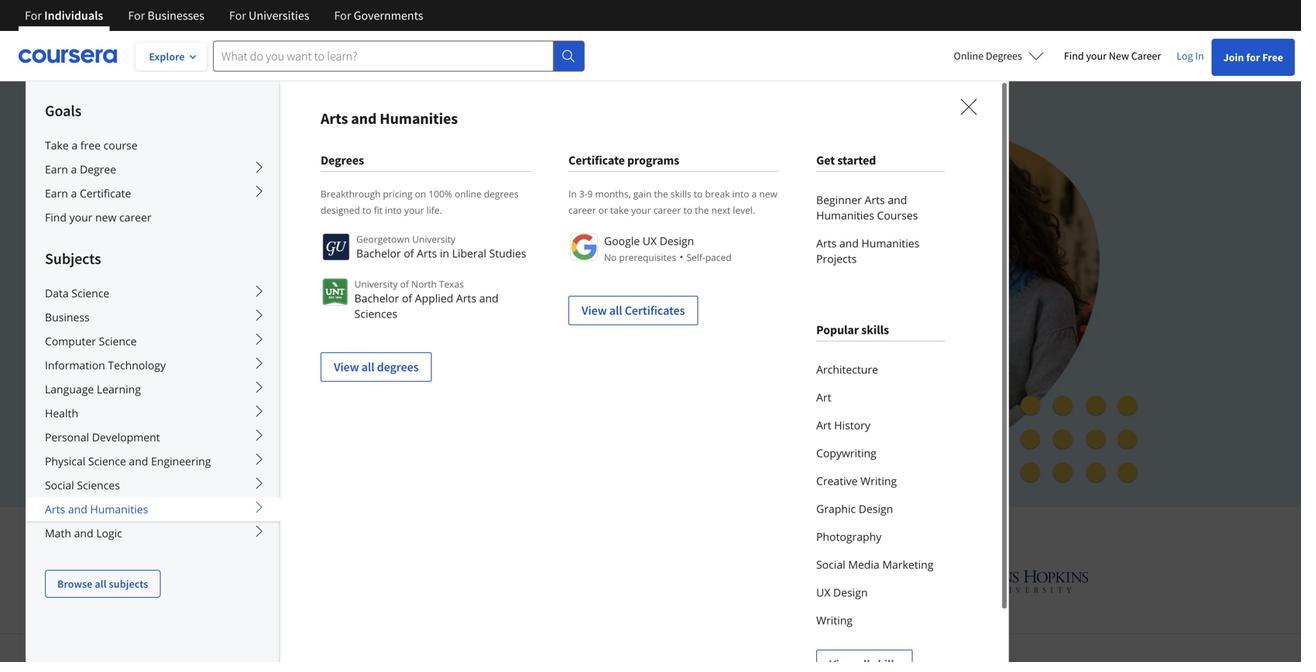 Task type: describe. For each thing, give the bounding box(es) containing it.
your inside in 3-9 months, gain the skills to break into a new career or take your career to the next level.
[[632, 204, 651, 217]]

university inside university of north texas bachelor of applied arts and sciences
[[355, 278, 398, 291]]

data
[[45, 286, 69, 301]]

beginner
[[817, 193, 862, 207]]

day inside button
[[266, 383, 286, 399]]

career
[[1132, 49, 1162, 63]]

creative writing link
[[817, 467, 945, 495]]

view for view all degrees
[[334, 360, 359, 375]]

art history link
[[817, 411, 945, 439]]

in inside georgetown university bachelor of arts in liberal studies
[[440, 246, 450, 261]]

writing link
[[817, 607, 945, 635]]

in inside in 3-9 months, gain the skills to break into a new career or take your career to the next level.
[[569, 188, 577, 200]]

guarantee
[[407, 419, 463, 434]]

pricing
[[383, 188, 413, 200]]

browse all subjects button
[[45, 570, 161, 598]]

trial
[[315, 383, 339, 399]]

world-
[[418, 218, 468, 241]]

your left 'new'
[[1087, 49, 1107, 63]]

free
[[80, 138, 101, 153]]

leading universities and companies with coursera plus
[[485, 520, 961, 545]]

computer science
[[45, 334, 137, 349]]

popular skills list
[[817, 356, 945, 663]]

copywriting link
[[817, 439, 945, 467]]

google
[[604, 234, 640, 248]]

get
[[817, 153, 836, 168]]

art link
[[817, 384, 945, 411]]

on inside breakthrough pricing on 100% online degrees designed to fit into your life.
[[415, 188, 426, 200]]

find for find your new career
[[1065, 49, 1085, 63]]

1 vertical spatial day
[[315, 419, 335, 434]]

earn for earn a degree
[[45, 162, 68, 177]]

ux inside the google ux design no prerequisites • self-paced
[[643, 234, 657, 248]]

months,
[[596, 188, 631, 200]]

next
[[712, 204, 731, 217]]

degrees list
[[321, 232, 532, 382]]

creative
[[817, 474, 858, 489]]

arts up coursera plus image
[[321, 109, 348, 128]]

and inside beginner arts and humanities courses
[[888, 193, 908, 207]]

earn a degree
[[45, 162, 116, 177]]

goals
[[45, 101, 81, 121]]

view all certificates link
[[569, 296, 699, 325]]

arts and humanities button
[[26, 498, 281, 522]]

programs—all
[[471, 245, 584, 268]]

1 vertical spatial the
[[695, 204, 709, 217]]

ux inside the ux design link
[[817, 585, 831, 600]]

breakthrough
[[321, 188, 381, 200]]

/year with 14-day money-back guarantee
[[241, 419, 463, 434]]

find for find your new career
[[45, 210, 67, 225]]

all for degrees
[[362, 360, 375, 375]]

certificate programs list
[[569, 232, 780, 325]]

breakthrough pricing on 100% online degrees designed to fit into your life.
[[321, 188, 519, 217]]

hec paris image
[[838, 566, 893, 597]]

explore menu element
[[26, 81, 281, 598]]

courses,
[[511, 218, 577, 241]]

plus
[[925, 520, 961, 545]]

and up coursera plus image
[[351, 109, 377, 128]]

writing inside creative writing link
[[861, 474, 897, 489]]

view for view all certificates
[[582, 303, 607, 318]]

0 vertical spatial certificate
[[569, 153, 625, 168]]

design for graphic design
[[859, 502, 894, 516]]

get started
[[817, 153, 877, 168]]

view all degrees
[[334, 360, 419, 375]]

ready
[[339, 245, 384, 268]]

and left companies in the right bottom of the page
[[661, 520, 695, 545]]

popular
[[817, 322, 859, 338]]

coursera plus image
[[201, 145, 438, 169]]

writing inside writing link
[[817, 613, 853, 628]]

level.
[[733, 204, 756, 217]]

1 horizontal spatial with
[[799, 520, 836, 545]]

ux design link
[[817, 579, 945, 607]]

photography link
[[817, 523, 945, 551]]

google ux design no prerequisites • self-paced
[[604, 234, 732, 264]]

3-
[[580, 188, 588, 200]]

7,000+
[[360, 218, 413, 241]]

coursera image
[[19, 44, 117, 68]]

new inside in 3-9 months, gain the skills to break into a new career or take your career to the next level.
[[760, 188, 778, 200]]

business button
[[26, 305, 281, 329]]

art for art
[[817, 390, 832, 405]]

prerequisites
[[619, 251, 677, 264]]

subscription
[[242, 272, 340, 295]]

individuals
[[44, 8, 103, 23]]

log in link
[[1170, 46, 1213, 65]]

universities
[[558, 520, 657, 545]]

take a free course
[[45, 138, 138, 153]]

view all certificates
[[582, 303, 685, 318]]

or
[[599, 204, 608, 217]]

view all degrees link
[[321, 353, 432, 382]]

online
[[954, 49, 984, 63]]

online
[[455, 188, 482, 200]]

new inside the explore menu element
[[95, 210, 117, 225]]

certificate inside popup button
[[80, 186, 131, 201]]

career inside find your new career link
[[119, 210, 152, 225]]

join
[[1224, 50, 1245, 64]]

university of illinois at urbana-champaign image
[[212, 569, 334, 594]]

a for degree
[[71, 162, 77, 177]]

find your new career
[[45, 210, 152, 225]]

creative writing
[[817, 474, 897, 489]]

beginner arts and humanities courses
[[817, 193, 919, 223]]

partnername logo image
[[570, 233, 598, 261]]

and left logic
[[74, 526, 93, 541]]

business
[[45, 310, 90, 325]]

arts and humanities inside arts and humanities popup button
[[45, 502, 148, 517]]

class
[[468, 218, 507, 241]]

arts inside popup button
[[45, 502, 65, 517]]

take
[[45, 138, 69, 153]]

explore
[[149, 50, 185, 64]]

and down "social sciences"
[[68, 502, 87, 517]]

browse
[[57, 577, 93, 591]]

arts inside beginner arts and humanities courses
[[865, 193, 886, 207]]

architecture link
[[817, 356, 945, 384]]

for governments
[[334, 8, 424, 23]]

banner navigation
[[12, 0, 436, 31]]

for for governments
[[334, 8, 351, 23]]

arts and humanities projects link
[[817, 229, 945, 273]]

graphic design link
[[817, 495, 945, 523]]

explore button
[[136, 43, 207, 71]]

of left north
[[400, 278, 409, 291]]

humanities inside popup button
[[90, 502, 148, 517]]

to inside breakthrough pricing on 100% online degrees designed to fit into your life.
[[363, 204, 372, 217]]

2 horizontal spatial career
[[654, 204, 681, 217]]

physical science and engineering button
[[26, 449, 281, 473]]

design for ux design
[[834, 585, 868, 600]]

for
[[1247, 50, 1261, 64]]

science for data
[[72, 286, 109, 301]]

into for certificate programs
[[733, 188, 750, 200]]

math
[[45, 526, 71, 541]]

social for social sciences
[[45, 478, 74, 493]]

browse all subjects
[[57, 577, 148, 591]]

/month,
[[220, 347, 264, 362]]

to left "break"
[[694, 188, 703, 200]]

information technology
[[45, 358, 166, 373]]

9
[[588, 188, 593, 200]]

sciences inside university of north texas bachelor of applied arts and sciences
[[355, 306, 398, 321]]

your inside breakthrough pricing on 100% online degrees designed to fit into your life.
[[405, 204, 424, 217]]

architecture
[[817, 362, 879, 377]]

degrees inside "view all degrees" link
[[377, 360, 419, 375]]

all for certificates
[[610, 303, 623, 318]]

popular skills
[[817, 322, 890, 338]]

7-
[[256, 383, 266, 399]]

included
[[589, 245, 657, 268]]

and inside arts and humanities projects
[[840, 236, 859, 251]]

certificate programs
[[569, 153, 680, 168]]

to left "next"
[[684, 204, 693, 217]]



Task type: vqa. For each thing, say whether or not it's contained in the screenshot.
a for free
yes



Task type: locate. For each thing, give the bounding box(es) containing it.
your down earn a certificate
[[69, 210, 93, 225]]

personal development
[[45, 430, 160, 445]]

for for individuals
[[25, 8, 42, 23]]

georgetown
[[356, 233, 410, 246]]

universities
[[249, 8, 310, 23]]

design up • on the right top
[[660, 234, 695, 248]]

of down georgetown
[[404, 246, 414, 261]]

technology
[[108, 358, 166, 373]]

earn a certificate
[[45, 186, 131, 201]]

your inside the explore menu element
[[69, 210, 93, 225]]

arts inside arts and humanities projects
[[817, 236, 837, 251]]

physical
[[45, 454, 85, 469]]

1 horizontal spatial social
[[817, 558, 846, 572]]

career down 3-
[[569, 204, 596, 217]]

paced
[[706, 251, 732, 264]]

view inside certificate programs list
[[582, 303, 607, 318]]

free left trial
[[289, 383, 312, 399]]

started
[[838, 153, 877, 168]]

humanities down the beginner
[[817, 208, 875, 223]]

all left certificates
[[610, 303, 623, 318]]

social sciences button
[[26, 473, 281, 498]]

What do you want to learn? text field
[[213, 41, 554, 72]]

sciences down the physical science and engineering
[[77, 478, 120, 493]]

social media marketing link
[[817, 551, 945, 579]]

0 vertical spatial bachelor
[[356, 246, 401, 261]]

1 vertical spatial find
[[45, 210, 67, 225]]

0 horizontal spatial view
[[334, 360, 359, 375]]

0 vertical spatial design
[[660, 234, 695, 248]]

list item inside group
[[817, 635, 945, 663]]

graphic
[[817, 502, 856, 516]]

2 earn from the top
[[45, 186, 68, 201]]

arts up math
[[45, 502, 65, 517]]

0 horizontal spatial in
[[569, 188, 577, 200]]

day left money-
[[315, 419, 335, 434]]

0 vertical spatial writing
[[861, 474, 897, 489]]

social inside social media marketing link
[[817, 558, 846, 572]]

list item
[[817, 635, 945, 663]]

find your new career link
[[26, 205, 281, 229]]

to inside the unlimited access to 7,000+ world-class courses, hands-on projects, and job-ready certificate programs—all included in your subscription
[[340, 218, 356, 241]]

your left life. at the top of the page
[[405, 204, 424, 217]]

social sciences
[[45, 478, 120, 493]]

0 vertical spatial sciences
[[355, 306, 398, 321]]

1 vertical spatial certificate
[[80, 186, 131, 201]]

1 horizontal spatial day
[[315, 419, 335, 434]]

view up trial
[[334, 360, 359, 375]]

job-
[[309, 245, 339, 268]]

into for degrees
[[385, 204, 402, 217]]

0 horizontal spatial into
[[385, 204, 402, 217]]

degrees right the online
[[484, 188, 519, 200]]

find your new career
[[1065, 49, 1162, 63]]

back
[[378, 419, 404, 434]]

find
[[1065, 49, 1085, 63], [45, 210, 67, 225]]

0 horizontal spatial degrees
[[321, 153, 364, 168]]

2 vertical spatial design
[[834, 585, 868, 600]]

0 vertical spatial day
[[266, 383, 286, 399]]

applied
[[415, 291, 454, 306]]

data science
[[45, 286, 109, 301]]

science for computer
[[99, 334, 137, 349]]

0 vertical spatial art
[[817, 390, 832, 405]]

0 horizontal spatial career
[[119, 210, 152, 225]]

university inside georgetown university bachelor of arts in liberal studies
[[412, 233, 456, 246]]

a for certificate
[[71, 186, 77, 201]]

0 horizontal spatial find
[[45, 210, 67, 225]]

and down studies
[[480, 291, 499, 306]]

2 for from the left
[[128, 8, 145, 23]]

copywriting
[[817, 446, 877, 461]]

1 vertical spatial with
[[799, 520, 836, 545]]

into inside in 3-9 months, gain the skills to break into a new career or take your career to the next level.
[[733, 188, 750, 200]]

sciences
[[355, 306, 398, 321], [77, 478, 120, 493]]

coursera
[[841, 520, 920, 545]]

life.
[[427, 204, 442, 217]]

1 horizontal spatial ux
[[817, 585, 831, 600]]

1 vertical spatial view
[[334, 360, 359, 375]]

certificate up 9
[[569, 153, 625, 168]]

in right log
[[1196, 49, 1205, 63]]

the left "next"
[[695, 204, 709, 217]]

computer science button
[[26, 329, 281, 353]]

career down earn a certificate popup button
[[119, 210, 152, 225]]

0 vertical spatial in
[[1196, 49, 1205, 63]]

1 vertical spatial all
[[362, 360, 375, 375]]

0 vertical spatial on
[[415, 188, 426, 200]]

science inside dropdown button
[[88, 454, 126, 469]]

health
[[45, 406, 78, 421]]

1 vertical spatial earn
[[45, 186, 68, 201]]

ux left hec paris 'image'
[[817, 585, 831, 600]]

degrees inside dropdown button
[[986, 49, 1023, 63]]

0 vertical spatial ux
[[643, 234, 657, 248]]

1 earn from the top
[[45, 162, 68, 177]]

1 horizontal spatial all
[[362, 360, 375, 375]]

join for free link
[[1213, 39, 1296, 76]]

in inside the unlimited access to 7,000+ world-class courses, hands-on projects, and job-ready certificate programs—all included in your subscription
[[661, 245, 676, 268]]

humanities inside arts and humanities projects
[[862, 236, 920, 251]]

for for businesses
[[128, 8, 145, 23]]

degrees up breakthrough
[[321, 153, 364, 168]]

degrees inside breakthrough pricing on 100% online degrees designed to fit into your life.
[[484, 188, 519, 200]]

view down no
[[582, 303, 607, 318]]

on left the 100%
[[415, 188, 426, 200]]

and inside dropdown button
[[129, 454, 148, 469]]

earn inside dropdown button
[[45, 162, 68, 177]]

0 vertical spatial arts and humanities
[[321, 109, 458, 128]]

design up coursera
[[859, 502, 894, 516]]

on up prerequisites
[[636, 218, 657, 241]]

physical science and engineering
[[45, 454, 211, 469]]

find your new career link
[[1057, 46, 1170, 66]]

2 horizontal spatial all
[[610, 303, 623, 318]]

0 horizontal spatial university
[[355, 278, 398, 291]]

arts up "courses"
[[865, 193, 886, 207]]

access
[[284, 218, 335, 241]]

bachelor inside university of north texas bachelor of applied arts and sciences
[[355, 291, 399, 306]]

1 horizontal spatial free
[[1263, 50, 1284, 64]]

and up "courses"
[[888, 193, 908, 207]]

a inside in 3-9 months, gain the skills to break into a new career or take your career to the next level.
[[752, 188, 757, 200]]

1 vertical spatial writing
[[817, 613, 853, 628]]

programs
[[628, 153, 680, 168]]

arts down world-
[[417, 246, 437, 261]]

graphic design
[[817, 502, 894, 516]]

arts up projects
[[817, 236, 837, 251]]

north
[[412, 278, 437, 291]]

group containing goals
[[26, 81, 1010, 663]]

social down physical
[[45, 478, 74, 493]]

with left 14-
[[272, 419, 297, 434]]

find down earn a certificate
[[45, 210, 67, 225]]

design inside the google ux design no prerequisites • self-paced
[[660, 234, 695, 248]]

1 vertical spatial in
[[569, 188, 577, 200]]

a
[[72, 138, 78, 153], [71, 162, 77, 177], [71, 186, 77, 201], [752, 188, 757, 200]]

university
[[412, 233, 456, 246], [355, 278, 398, 291]]

1 vertical spatial social
[[817, 558, 846, 572]]

johns hopkins university image
[[942, 567, 1090, 596]]

arts and humanities up logic
[[45, 502, 148, 517]]

1 horizontal spatial degrees
[[986, 49, 1023, 63]]

all inside browse all subjects "button"
[[95, 577, 107, 591]]

1 vertical spatial free
[[289, 383, 312, 399]]

0 vertical spatial earn
[[45, 162, 68, 177]]

with down graphic
[[799, 520, 836, 545]]

media
[[849, 558, 880, 572]]

degrees
[[986, 49, 1023, 63], [321, 153, 364, 168]]

humanities down "courses"
[[862, 236, 920, 251]]

certificate
[[569, 153, 625, 168], [80, 186, 131, 201]]

1 horizontal spatial view
[[582, 303, 607, 318]]

to left fit at top left
[[363, 204, 372, 217]]

and inside the unlimited access to 7,000+ world-class courses, hands-on projects, and job-ready certificate programs—all included in your subscription
[[274, 245, 304, 268]]

1 vertical spatial science
[[99, 334, 137, 349]]

1 vertical spatial bachelor
[[355, 291, 399, 306]]

your down gain
[[632, 204, 651, 217]]

social for social media marketing
[[817, 558, 846, 572]]

0 horizontal spatial new
[[95, 210, 117, 225]]

/year
[[241, 419, 269, 434]]

degree
[[80, 162, 116, 177]]

earn inside popup button
[[45, 186, 68, 201]]

a up level.
[[752, 188, 757, 200]]

0 horizontal spatial sciences
[[77, 478, 120, 493]]

writing down the ux design
[[817, 613, 853, 628]]

a left 'degree'
[[71, 162, 77, 177]]

in left • on the right top
[[661, 245, 676, 268]]

ux up prerequisites
[[643, 234, 657, 248]]

arts and humanities down the "what do you want to learn?" text box on the left top of page
[[321, 109, 458, 128]]

0 vertical spatial free
[[1263, 50, 1284, 64]]

no
[[604, 251, 617, 264]]

and up projects
[[840, 236, 859, 251]]

1 horizontal spatial writing
[[861, 474, 897, 489]]

a inside dropdown button
[[71, 162, 77, 177]]

bachelor right the university of north texas logo
[[355, 291, 399, 306]]

design
[[660, 234, 695, 248], [859, 502, 894, 516], [834, 585, 868, 600]]

for left businesses
[[128, 8, 145, 23]]

1 horizontal spatial in
[[1196, 49, 1205, 63]]

sciences inside popup button
[[77, 478, 120, 493]]

a left free
[[72, 138, 78, 153]]

0 vertical spatial skills
[[671, 188, 692, 200]]

all right browse
[[95, 577, 107, 591]]

social up the ux design
[[817, 558, 846, 572]]

new down earn a certificate
[[95, 210, 117, 225]]

arts inside university of north texas bachelor of applied arts and sciences
[[456, 291, 477, 306]]

all inside "view all degrees" link
[[362, 360, 375, 375]]

1 horizontal spatial into
[[733, 188, 750, 200]]

find inside the explore menu element
[[45, 210, 67, 225]]

all inside view all certificates link
[[610, 303, 623, 318]]

online degrees button
[[942, 39, 1057, 73]]

earn down take
[[45, 162, 68, 177]]

1 horizontal spatial arts and humanities
[[321, 109, 458, 128]]

university of north texas bachelor of applied arts and sciences
[[355, 278, 499, 321]]

0 horizontal spatial the
[[654, 188, 669, 200]]

free right the for
[[1263, 50, 1284, 64]]

self-
[[687, 251, 706, 264]]

view inside degrees list
[[334, 360, 359, 375]]

0 horizontal spatial all
[[95, 577, 107, 591]]

all for subjects
[[95, 577, 107, 591]]

0 vertical spatial with
[[272, 419, 297, 434]]

a for free
[[72, 138, 78, 153]]

social inside popup button
[[45, 478, 74, 493]]

0 vertical spatial social
[[45, 478, 74, 493]]

1 vertical spatial design
[[859, 502, 894, 516]]

for universities
[[229, 8, 310, 23]]

2 vertical spatial science
[[88, 454, 126, 469]]

art up art history
[[817, 390, 832, 405]]

0 vertical spatial view
[[582, 303, 607, 318]]

on inside the unlimited access to 7,000+ world-class courses, hands-on projects, and job-ready certificate programs—all included in your subscription
[[636, 218, 657, 241]]

new right "break"
[[760, 188, 778, 200]]

0 horizontal spatial certificate
[[80, 186, 131, 201]]

art left history
[[817, 418, 832, 433]]

personal
[[45, 430, 89, 445]]

personal development button
[[26, 425, 281, 449]]

0 horizontal spatial writing
[[817, 613, 853, 628]]

into up level.
[[733, 188, 750, 200]]

0 vertical spatial into
[[733, 188, 750, 200]]

1 horizontal spatial in
[[661, 245, 676, 268]]

science down personal development
[[88, 454, 126, 469]]

100%
[[429, 188, 452, 200]]

arts
[[321, 109, 348, 128], [865, 193, 886, 207], [817, 236, 837, 251], [417, 246, 437, 261], [456, 291, 477, 306], [45, 502, 65, 517]]

university of north texas logo image
[[322, 278, 348, 306]]

1 horizontal spatial sciences
[[355, 306, 398, 321]]

1 vertical spatial degrees
[[377, 360, 419, 375]]

a inside popup button
[[71, 186, 77, 201]]

liberal
[[452, 246, 487, 261]]

all right anytime
[[362, 360, 375, 375]]

1 vertical spatial skills
[[862, 322, 890, 338]]

0 vertical spatial degrees
[[484, 188, 519, 200]]

0 vertical spatial all
[[610, 303, 623, 318]]

humanities inside beginner arts and humanities courses
[[817, 208, 875, 223]]

bachelor down georgetown
[[356, 246, 401, 261]]

georgetown university bachelor of arts in liberal studies
[[356, 233, 527, 261]]

on
[[415, 188, 426, 200], [636, 218, 657, 241]]

your inside the unlimited access to 7,000+ world-class courses, hands-on projects, and job-ready certificate programs—all included in your subscription
[[201, 272, 238, 295]]

day right start
[[266, 383, 286, 399]]

free inside button
[[289, 383, 312, 399]]

and up subscription
[[274, 245, 304, 268]]

degrees right online
[[986, 49, 1023, 63]]

1 vertical spatial ux
[[817, 585, 831, 600]]

georgetown university logo image
[[322, 233, 350, 261]]

math and logic
[[45, 526, 122, 541]]

0 vertical spatial new
[[760, 188, 778, 200]]

earn for earn a certificate
[[45, 186, 68, 201]]

skills right popular
[[862, 322, 890, 338]]

2 art from the top
[[817, 418, 832, 433]]

for left universities
[[229, 8, 246, 23]]

None search field
[[213, 41, 585, 72]]

humanities up logic
[[90, 502, 148, 517]]

1 vertical spatial on
[[636, 218, 657, 241]]

1 horizontal spatial certificate
[[569, 153, 625, 168]]

1 horizontal spatial skills
[[862, 322, 890, 338]]

career up the google ux design no prerequisites • self-paced
[[654, 204, 681, 217]]

1 vertical spatial into
[[385, 204, 402, 217]]

logic
[[96, 526, 122, 541]]

the
[[654, 188, 669, 200], [695, 204, 709, 217]]

subjects
[[109, 577, 148, 591]]

for left individuals
[[25, 8, 42, 23]]

university down ready
[[355, 278, 398, 291]]

1 vertical spatial sciences
[[77, 478, 120, 493]]

group
[[26, 81, 1010, 663]]

earn a degree button
[[26, 157, 281, 181]]

university down life. at the top of the page
[[412, 233, 456, 246]]

1 art from the top
[[817, 390, 832, 405]]

unlimited access to 7,000+ world-class courses, hands-on projects, and job-ready certificate programs—all included in your subscription
[[201, 218, 676, 295]]

0 horizontal spatial on
[[415, 188, 426, 200]]

1 vertical spatial art
[[817, 418, 832, 433]]

science for physical
[[88, 454, 126, 469]]

1 vertical spatial university
[[355, 278, 398, 291]]

for left the governments
[[334, 8, 351, 23]]

gain
[[634, 188, 652, 200]]

course
[[104, 138, 138, 153]]

0 horizontal spatial skills
[[671, 188, 692, 200]]

learning
[[97, 382, 141, 397]]

in left 3-
[[569, 188, 577, 200]]

bachelor inside georgetown university bachelor of arts in liberal studies
[[356, 246, 401, 261]]

humanities down the "what do you want to learn?" text box on the left top of page
[[380, 109, 458, 128]]

/year with 14-day money-back guarantee link
[[201, 419, 463, 435]]

3 for from the left
[[229, 8, 246, 23]]

sciences up the view all degrees
[[355, 306, 398, 321]]

the right gain
[[654, 188, 669, 200]]

0 vertical spatial science
[[72, 286, 109, 301]]

skills left "break"
[[671, 188, 692, 200]]

1 horizontal spatial career
[[569, 204, 596, 217]]

0 horizontal spatial with
[[272, 419, 297, 434]]

0 horizontal spatial social
[[45, 478, 74, 493]]

of
[[404, 246, 414, 261], [400, 278, 409, 291], [402, 291, 412, 306]]

1 horizontal spatial new
[[760, 188, 778, 200]]

into inside breakthrough pricing on 100% online degrees designed to fit into your life.
[[385, 204, 402, 217]]

1 vertical spatial degrees
[[321, 153, 364, 168]]

earn down the earn a degree
[[45, 186, 68, 201]]

career
[[569, 204, 596, 217], [654, 204, 681, 217], [119, 210, 152, 225]]

design down "media"
[[834, 585, 868, 600]]

find left 'new'
[[1065, 49, 1085, 63]]

certificate up find your new career
[[80, 186, 131, 201]]

beginner arts and humanities courses link
[[817, 186, 945, 229]]

log
[[1177, 49, 1194, 63]]

0 horizontal spatial free
[[289, 383, 312, 399]]

1 vertical spatial new
[[95, 210, 117, 225]]

get started list
[[817, 186, 945, 273]]

for for universities
[[229, 8, 246, 23]]

a down the earn a degree
[[71, 186, 77, 201]]

art for art history
[[817, 418, 832, 433]]

of inside georgetown university bachelor of arts in liberal studies
[[404, 246, 414, 261]]

information technology button
[[26, 353, 281, 377]]

0 vertical spatial university
[[412, 233, 456, 246]]

1 horizontal spatial degrees
[[484, 188, 519, 200]]

0 vertical spatial degrees
[[986, 49, 1023, 63]]

and inside university of north texas bachelor of applied arts and sciences
[[480, 291, 499, 306]]

of down north
[[402, 291, 412, 306]]

unlimited
[[201, 218, 279, 241]]

and down development
[[129, 454, 148, 469]]

marketing
[[883, 558, 934, 572]]

arts down texas
[[456, 291, 477, 306]]

0 vertical spatial the
[[654, 188, 669, 200]]

1 horizontal spatial university
[[412, 233, 456, 246]]

to down designed
[[340, 218, 356, 241]]

language learning
[[45, 382, 141, 397]]

1 horizontal spatial the
[[695, 204, 709, 217]]

your down projects,
[[201, 272, 238, 295]]

arts inside georgetown university bachelor of arts in liberal studies
[[417, 246, 437, 261]]

start 7-day free trial button
[[201, 372, 364, 409]]

0 horizontal spatial ux
[[643, 234, 657, 248]]

0 horizontal spatial day
[[266, 383, 286, 399]]

•
[[680, 250, 684, 264]]

1 horizontal spatial find
[[1065, 49, 1085, 63]]

0 horizontal spatial degrees
[[377, 360, 419, 375]]

0 vertical spatial find
[[1065, 49, 1085, 63]]

into right fit at top left
[[385, 204, 402, 217]]

1 horizontal spatial on
[[636, 218, 657, 241]]

science up "business"
[[72, 286, 109, 301]]

writing up graphic design link
[[861, 474, 897, 489]]

in down world-
[[440, 246, 450, 261]]

degrees up back
[[377, 360, 419, 375]]

skills inside in 3-9 months, gain the skills to break into a new career or take your career to the next level.
[[671, 188, 692, 200]]

4 for from the left
[[334, 8, 351, 23]]

1 for from the left
[[25, 8, 42, 23]]

0 horizontal spatial arts and humanities
[[45, 502, 148, 517]]

science up information technology
[[99, 334, 137, 349]]

texas
[[439, 278, 464, 291]]

2 vertical spatial all
[[95, 577, 107, 591]]

leading
[[490, 520, 553, 545]]



